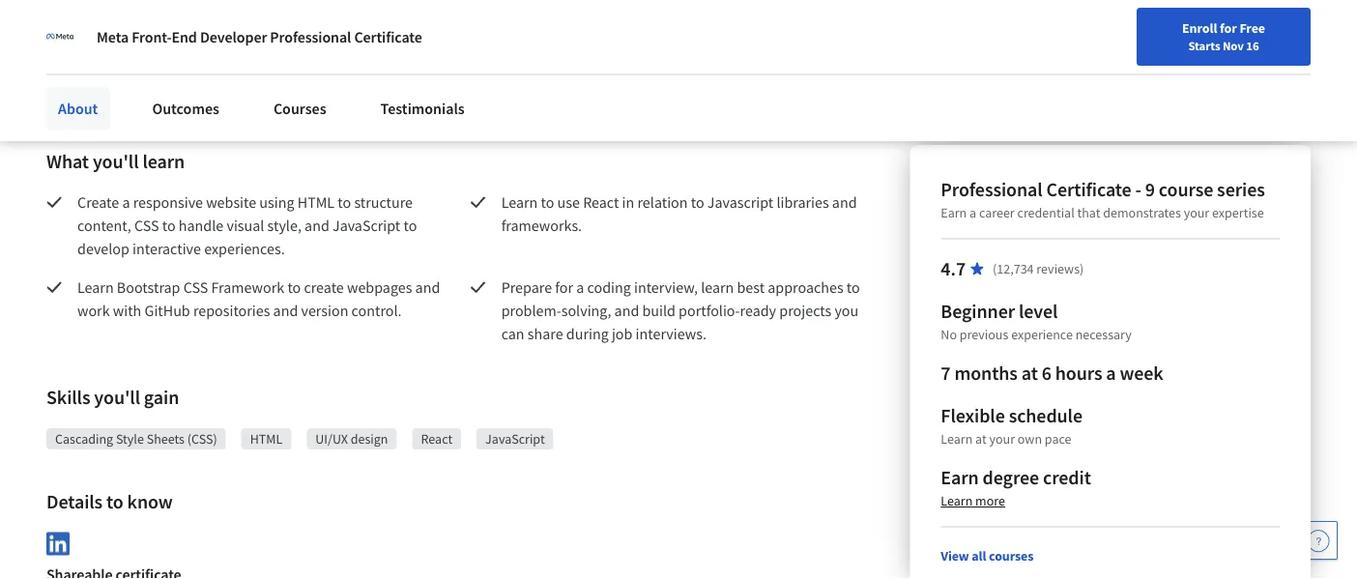 Task type: describe. For each thing, give the bounding box(es) containing it.
what
[[46, 149, 89, 174]]

view all courses link
[[941, 547, 1034, 565]]

reviews)
[[1037, 260, 1084, 278]]

6
[[1042, 361, 1052, 385]]

for for enroll
[[1220, 19, 1238, 37]]

html inside create a responsive website using html to structure content, css to handle visual style, and javascript to develop interactive experiences.
[[298, 192, 335, 212]]

and left the version
[[273, 301, 298, 320]]

english button
[[1007, 39, 1124, 102]]

experiences.
[[204, 239, 285, 258]]

to left use
[[541, 192, 555, 212]]

learn to use react in relation to javascript libraries and frameworks.
[[502, 192, 860, 235]]

view all courses
[[941, 547, 1034, 565]]

7 months at 6 hours a week
[[941, 361, 1164, 385]]

job
[[612, 324, 633, 343]]

0 vertical spatial learn
[[143, 149, 185, 174]]

learn inside flexible schedule learn at your own pace
[[941, 430, 973, 448]]

about for courses link related to first testimonials link from the bottom of the page
[[58, 99, 98, 118]]

more
[[976, 492, 1006, 510]]

4.7
[[941, 257, 966, 281]]

know
[[127, 490, 173, 514]]

career
[[904, 61, 942, 78]]

flexible schedule learn at your own pace
[[941, 404, 1083, 448]]

0 horizontal spatial certificate
[[354, 27, 422, 46]]

individuals link
[[23, 0, 137, 39]]

outcomes for outcomes link associated with courses link related to first testimonials link from the bottom of the page
[[152, 99, 219, 118]]

version
[[301, 301, 349, 320]]

hours
[[1056, 361, 1103, 385]]

content,
[[77, 216, 131, 235]]

0 horizontal spatial react
[[421, 430, 453, 448]]

sheets
[[147, 430, 185, 448]]

portfolio-
[[679, 301, 740, 320]]

find your new career link
[[811, 58, 951, 82]]

week
[[1120, 361, 1164, 385]]

outcomes link for courses link related to first testimonials link from the bottom of the page
[[141, 87, 231, 130]]

visual
[[227, 216, 264, 235]]

style,
[[268, 216, 302, 235]]

details to know
[[46, 490, 173, 514]]

7
[[941, 361, 951, 385]]

cascading
[[55, 430, 113, 448]]

0 vertical spatial at
[[1022, 361, 1038, 385]]

libraries
[[777, 192, 829, 212]]

details
[[46, 490, 103, 514]]

work
[[77, 301, 110, 320]]

credential
[[1018, 204, 1075, 221]]

flexible
[[941, 404, 1006, 428]]

you'll for skills
[[94, 385, 140, 410]]

can
[[502, 324, 525, 343]]

series
[[1218, 177, 1266, 202]]

projects
[[780, 301, 832, 320]]

interactive
[[133, 239, 201, 258]]

view
[[941, 547, 970, 565]]

prepare for a coding interview, learn best approaches to problem-solving, and build portfolio-ready projects you can share during job interviews.
[[502, 278, 864, 343]]

use
[[558, 192, 580, 212]]

to inside learn bootstrap css framework to create webpages and work with github repositories and version control.
[[288, 278, 301, 297]]

professional inside professional certificate - 9 course series earn a career credential that demonstrates your expertise
[[941, 177, 1043, 202]]

problem-
[[502, 301, 562, 320]]

skills you'll gain
[[46, 385, 179, 410]]

style
[[116, 430, 144, 448]]

0 horizontal spatial your
[[848, 61, 874, 78]]

pace
[[1045, 430, 1072, 448]]

and inside the prepare for a coding interview, learn best approaches to problem-solving, and build portfolio-ready projects you can share during job interviews.
[[615, 301, 640, 320]]

control.
[[352, 301, 402, 320]]

all
[[972, 547, 987, 565]]

a left week on the right bottom of page
[[1107, 361, 1117, 385]]

using
[[260, 192, 295, 212]]

to right relation
[[691, 192, 705, 212]]

meta image
[[46, 23, 74, 50]]

1 testimonials link from the top
[[369, 61, 477, 103]]

about link for outcomes link associated with courses link associated with first testimonials link from the top
[[46, 61, 110, 103]]

coursera image
[[23, 54, 146, 85]]

with
[[113, 301, 141, 320]]

repositories
[[193, 301, 270, 320]]

during
[[567, 324, 609, 343]]

experience
[[1012, 326, 1073, 343]]

to left structure
[[338, 192, 351, 212]]

career
[[980, 204, 1015, 221]]

ui/ux design
[[316, 430, 388, 448]]

learn inside earn degree credit learn more
[[941, 492, 973, 510]]

your inside flexible schedule learn at your own pace
[[990, 430, 1015, 448]]

javascript
[[708, 192, 774, 212]]

front-
[[132, 27, 172, 46]]

learn inside learn to use react in relation to javascript libraries and frameworks.
[[502, 192, 538, 212]]

meta front-end developer professional certificate
[[97, 27, 422, 46]]

level
[[1019, 299, 1058, 323]]

earn degree credit learn more
[[941, 466, 1092, 510]]

english
[[1042, 60, 1089, 80]]

a inside the prepare for a coding interview, learn best approaches to problem-solving, and build portfolio-ready projects you can share during job interviews.
[[577, 278, 584, 297]]

bootstrap
[[117, 278, 180, 297]]

for for prepare
[[555, 278, 574, 297]]

about link for outcomes link associated with courses link related to first testimonials link from the bottom of the page
[[46, 87, 110, 130]]

what you'll learn
[[46, 149, 185, 174]]

(css)
[[187, 430, 217, 448]]

enroll for free starts nov 16
[[1183, 19, 1266, 53]]

and inside learn to use react in relation to javascript libraries and frameworks.
[[833, 192, 857, 212]]

courses
[[989, 547, 1034, 565]]



Task type: locate. For each thing, give the bounding box(es) containing it.
find
[[820, 61, 845, 78]]

0 horizontal spatial professional
[[270, 27, 351, 46]]

1 vertical spatial courses
[[274, 99, 326, 118]]

share
[[528, 324, 563, 343]]

1 vertical spatial at
[[976, 430, 987, 448]]

show notifications image
[[1152, 63, 1175, 86]]

a
[[122, 192, 130, 212], [970, 204, 977, 221], [577, 278, 584, 297], [1107, 361, 1117, 385]]

about down "coursera" image
[[58, 99, 98, 118]]

at left 6
[[1022, 361, 1038, 385]]

learn inside the prepare for a coding interview, learn best approaches to problem-solving, and build portfolio-ready projects you can share during job interviews.
[[701, 278, 734, 297]]

earn up learn more "link"
[[941, 466, 979, 490]]

for up nov
[[1220, 19, 1238, 37]]

1 courses from the top
[[274, 73, 326, 92]]

1 vertical spatial outcomes
[[152, 99, 219, 118]]

for inside the prepare for a coding interview, learn best approaches to problem-solving, and build portfolio-ready projects you can share during job interviews.
[[555, 278, 574, 297]]

at inside flexible schedule learn at your own pace
[[976, 430, 987, 448]]

0 horizontal spatial css
[[134, 216, 159, 235]]

1 vertical spatial about
[[58, 99, 98, 118]]

your left 'own'
[[990, 430, 1015, 448]]

you'll up create
[[93, 149, 139, 174]]

you'll
[[93, 149, 139, 174], [94, 385, 140, 410]]

1 vertical spatial your
[[1184, 204, 1210, 221]]

to down responsive
[[162, 216, 176, 235]]

learn up portfolio- at the right of page
[[701, 278, 734, 297]]

1 vertical spatial professional
[[941, 177, 1043, 202]]

enroll
[[1183, 19, 1218, 37]]

2 about from the top
[[58, 99, 98, 118]]

css inside create a responsive website using html to structure content, css to handle visual style, and javascript to develop interactive experiences.
[[134, 216, 159, 235]]

and up job
[[615, 301, 640, 320]]

for inside enroll for free starts nov 16
[[1220, 19, 1238, 37]]

previous
[[960, 326, 1009, 343]]

new
[[876, 61, 902, 78]]

1 testimonials from the top
[[381, 73, 465, 92]]

create a responsive website using html to structure content, css to handle visual style, and javascript to develop interactive experiences.
[[77, 192, 420, 258]]

expertise
[[1213, 204, 1265, 221]]

courses link
[[262, 61, 338, 103], [262, 87, 338, 130]]

2 outcomes link from the top
[[141, 87, 231, 130]]

ui/ux
[[316, 430, 348, 448]]

learn up the frameworks.
[[502, 192, 538, 212]]

individuals
[[52, 10, 129, 29]]

courses for courses link associated with first testimonials link from the top
[[274, 73, 326, 92]]

in
[[622, 192, 635, 212]]

2 earn from the top
[[941, 466, 979, 490]]

1 about link from the top
[[46, 61, 110, 103]]

None search field
[[276, 51, 595, 89]]

you
[[835, 301, 859, 320]]

javascript
[[333, 216, 401, 235], [486, 430, 545, 448]]

website
[[206, 192, 256, 212]]

0 vertical spatial for
[[1220, 19, 1238, 37]]

nov
[[1223, 38, 1245, 53]]

and right webpages
[[415, 278, 440, 297]]

1 horizontal spatial javascript
[[486, 430, 545, 448]]

courses for courses link related to first testimonials link from the bottom of the page
[[274, 99, 326, 118]]

end
[[172, 27, 197, 46]]

to left know
[[106, 490, 124, 514]]

html
[[298, 192, 335, 212], [250, 430, 283, 448]]

1 vertical spatial react
[[421, 430, 453, 448]]

1 courses link from the top
[[262, 61, 338, 103]]

9
[[1146, 177, 1156, 202]]

skills
[[46, 385, 90, 410]]

at
[[1022, 361, 1038, 385], [976, 430, 987, 448]]

css inside learn bootstrap css framework to create webpages and work with github repositories and version control.
[[183, 278, 208, 297]]

css up interactive
[[134, 216, 159, 235]]

for
[[1220, 19, 1238, 37], [555, 278, 574, 297]]

coding
[[588, 278, 631, 297]]

gain
[[144, 385, 179, 410]]

build
[[643, 301, 676, 320]]

develop
[[77, 239, 129, 258]]

for up solving,
[[555, 278, 574, 297]]

handle
[[179, 216, 224, 235]]

help center image
[[1308, 529, 1331, 552]]

react left in
[[583, 192, 619, 212]]

you'll up style
[[94, 385, 140, 410]]

0 vertical spatial earn
[[941, 204, 967, 221]]

to inside the prepare for a coding interview, learn best approaches to problem-solving, and build portfolio-ready projects you can share during job interviews.
[[847, 278, 860, 297]]

and inside create a responsive website using html to structure content, css to handle visual style, and javascript to develop interactive experiences.
[[305, 216, 330, 235]]

professional up career
[[941, 177, 1043, 202]]

learn down flexible
[[941, 430, 973, 448]]

0 vertical spatial testimonials
[[381, 73, 465, 92]]

2 courses from the top
[[274, 99, 326, 118]]

2 courses link from the top
[[262, 87, 338, 130]]

0 vertical spatial professional
[[270, 27, 351, 46]]

your right find
[[848, 61, 874, 78]]

2 horizontal spatial your
[[1184, 204, 1210, 221]]

a inside create a responsive website using html to structure content, css to handle visual style, and javascript to develop interactive experiences.
[[122, 192, 130, 212]]

a inside professional certificate - 9 course series earn a career credential that demonstrates your expertise
[[970, 204, 977, 221]]

1 vertical spatial javascript
[[486, 430, 545, 448]]

your
[[848, 61, 874, 78], [1184, 204, 1210, 221], [990, 430, 1015, 448]]

demonstrates
[[1104, 204, 1182, 221]]

certificate inside professional certificate - 9 course series earn a career credential that demonstrates your expertise
[[1047, 177, 1132, 202]]

shopping cart: 1 item image
[[961, 53, 998, 84]]

0 vertical spatial outcomes
[[152, 73, 219, 92]]

learn left more
[[941, 492, 973, 510]]

at down flexible
[[976, 430, 987, 448]]

learn inside learn bootstrap css framework to create webpages and work with github repositories and version control.
[[77, 278, 114, 297]]

1 about from the top
[[58, 73, 98, 92]]

testimonials for first testimonials link from the bottom of the page
[[381, 99, 465, 118]]

0 horizontal spatial html
[[250, 430, 283, 448]]

1 vertical spatial html
[[250, 430, 283, 448]]

webpages
[[347, 278, 412, 297]]

frameworks.
[[502, 216, 582, 235]]

1 vertical spatial certificate
[[1047, 177, 1132, 202]]

(12,734
[[993, 260, 1034, 278]]

learn up responsive
[[143, 149, 185, 174]]

1 vertical spatial you'll
[[94, 385, 140, 410]]

testimonials for first testimonials link from the top
[[381, 73, 465, 92]]

1 outcomes from the top
[[152, 73, 219, 92]]

earn left career
[[941, 204, 967, 221]]

create
[[304, 278, 344, 297]]

courses link for first testimonials link from the top
[[262, 61, 338, 103]]

css up the github
[[183, 278, 208, 297]]

earn inside professional certificate - 9 course series earn a career credential that demonstrates your expertise
[[941, 204, 967, 221]]

prepare
[[502, 278, 552, 297]]

create
[[77, 192, 119, 212]]

0 horizontal spatial learn
[[143, 149, 185, 174]]

0 horizontal spatial javascript
[[333, 216, 401, 235]]

about link down meta icon
[[46, 61, 110, 103]]

0 horizontal spatial at
[[976, 430, 987, 448]]

1 horizontal spatial css
[[183, 278, 208, 297]]

beginner level no previous experience necessary
[[941, 299, 1132, 343]]

find your new career
[[820, 61, 942, 78]]

to left create
[[288, 278, 301, 297]]

0 vertical spatial your
[[848, 61, 874, 78]]

to up you
[[847, 278, 860, 297]]

2 about link from the top
[[46, 87, 110, 130]]

javascript inside create a responsive website using html to structure content, css to handle visual style, and javascript to develop interactive experiences.
[[333, 216, 401, 235]]

0 horizontal spatial for
[[555, 278, 574, 297]]

0 vertical spatial react
[[583, 192, 619, 212]]

1 horizontal spatial react
[[583, 192, 619, 212]]

earn
[[941, 204, 967, 221], [941, 466, 979, 490]]

(12,734 reviews)
[[993, 260, 1084, 278]]

own
[[1018, 430, 1043, 448]]

react inside learn to use react in relation to javascript libraries and frameworks.
[[583, 192, 619, 212]]

1 horizontal spatial certificate
[[1047, 177, 1132, 202]]

1 vertical spatial for
[[555, 278, 574, 297]]

2 testimonials from the top
[[381, 99, 465, 118]]

0 vertical spatial certificate
[[354, 27, 422, 46]]

no
[[941, 326, 957, 343]]

your down the "course"
[[1184, 204, 1210, 221]]

react right design
[[421, 430, 453, 448]]

0 vertical spatial html
[[298, 192, 335, 212]]

a up solving,
[[577, 278, 584, 297]]

professional right developer
[[270, 27, 351, 46]]

about down meta icon
[[58, 73, 98, 92]]

1 outcomes link from the top
[[141, 61, 231, 103]]

to down structure
[[404, 216, 417, 235]]

1 horizontal spatial professional
[[941, 177, 1043, 202]]

testimonials link
[[369, 61, 477, 103], [369, 87, 477, 130]]

github
[[145, 301, 190, 320]]

1 horizontal spatial html
[[298, 192, 335, 212]]

solving,
[[562, 301, 612, 320]]

html right (css)
[[250, 430, 283, 448]]

and right style,
[[305, 216, 330, 235]]

2 outcomes from the top
[[152, 99, 219, 118]]

1 earn from the top
[[941, 204, 967, 221]]

relation
[[638, 192, 688, 212]]

about link down "coursera" image
[[46, 87, 110, 130]]

0 vertical spatial you'll
[[93, 149, 139, 174]]

free
[[1240, 19, 1266, 37]]

0 vertical spatial courses
[[274, 73, 326, 92]]

cascading style sheets (css)
[[55, 430, 217, 448]]

learn up work
[[77, 278, 114, 297]]

earn inside earn degree credit learn more
[[941, 466, 979, 490]]

0 vertical spatial javascript
[[333, 216, 401, 235]]

outcomes for outcomes link associated with courses link associated with first testimonials link from the top
[[152, 73, 219, 92]]

learn
[[143, 149, 185, 174], [701, 278, 734, 297]]

outcomes link for courses link associated with first testimonials link from the top
[[141, 61, 231, 103]]

your inside professional certificate - 9 course series earn a career credential that demonstrates your expertise
[[1184, 204, 1210, 221]]

courses link for first testimonials link from the bottom of the page
[[262, 87, 338, 130]]

about for courses link associated with first testimonials link from the top
[[58, 73, 98, 92]]

necessary
[[1076, 326, 1132, 343]]

that
[[1078, 204, 1101, 221]]

1 horizontal spatial at
[[1022, 361, 1038, 385]]

1 vertical spatial testimonials
[[381, 99, 465, 118]]

outcomes link
[[141, 61, 231, 103], [141, 87, 231, 130]]

best
[[737, 278, 765, 297]]

learn
[[502, 192, 538, 212], [77, 278, 114, 297], [941, 430, 973, 448], [941, 492, 973, 510]]

a right create
[[122, 192, 130, 212]]

2 vertical spatial your
[[990, 430, 1015, 448]]

interview,
[[634, 278, 698, 297]]

1 horizontal spatial learn
[[701, 278, 734, 297]]

2 testimonials link from the top
[[369, 87, 477, 130]]

design
[[351, 430, 388, 448]]

schedule
[[1009, 404, 1083, 428]]

ready
[[740, 301, 777, 320]]

1 vertical spatial earn
[[941, 466, 979, 490]]

a left career
[[970, 204, 977, 221]]

about
[[58, 73, 98, 92], [58, 99, 98, 118]]

1 horizontal spatial your
[[990, 430, 1015, 448]]

meta
[[97, 27, 129, 46]]

0 vertical spatial css
[[134, 216, 159, 235]]

learn more link
[[941, 492, 1006, 510]]

to
[[338, 192, 351, 212], [541, 192, 555, 212], [691, 192, 705, 212], [162, 216, 176, 235], [404, 216, 417, 235], [288, 278, 301, 297], [847, 278, 860, 297], [106, 490, 124, 514]]

1 vertical spatial css
[[183, 278, 208, 297]]

you'll for what
[[93, 149, 139, 174]]

1 horizontal spatial for
[[1220, 19, 1238, 37]]

1 vertical spatial learn
[[701, 278, 734, 297]]

0 vertical spatial about
[[58, 73, 98, 92]]

responsive
[[133, 192, 203, 212]]

learn bootstrap css framework to create webpages and work with github repositories and version control.
[[77, 278, 443, 320]]

16
[[1247, 38, 1260, 53]]

and right libraries
[[833, 192, 857, 212]]

html right using
[[298, 192, 335, 212]]

course
[[1159, 177, 1214, 202]]



Task type: vqa. For each thing, say whether or not it's contained in the screenshot.
the social
no



